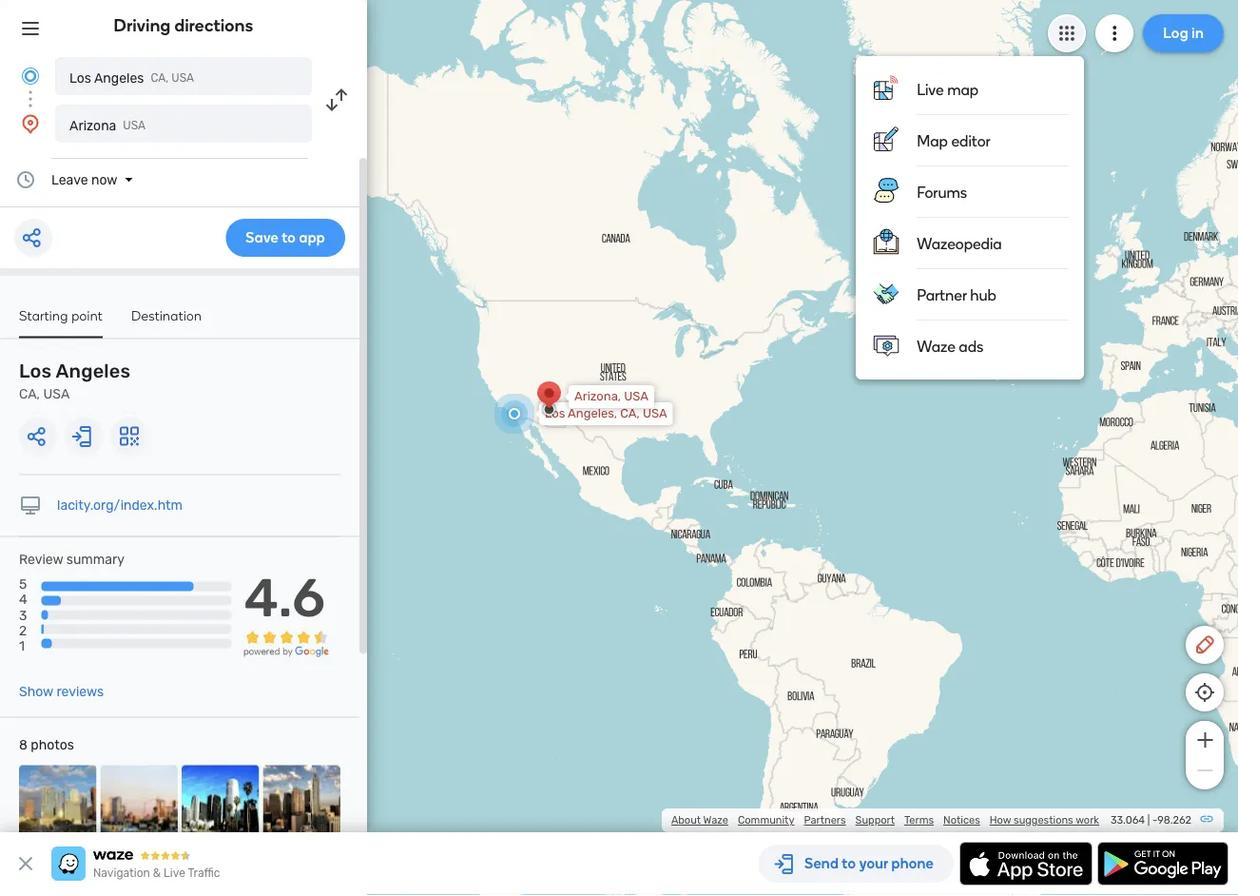 Task type: describe. For each thing, give the bounding box(es) containing it.
33.064
[[1111, 814, 1146, 827]]

usa down arizona, usa
[[643, 406, 668, 421]]

0 vertical spatial ca,
[[151, 71, 169, 85]]

starting point button
[[19, 307, 103, 338]]

traffic
[[188, 867, 220, 880]]

4.6
[[244, 566, 326, 629]]

zoom in image
[[1194, 729, 1217, 752]]

review
[[19, 552, 63, 568]]

location image
[[19, 112, 42, 135]]

1
[[19, 638, 25, 654]]

arizona
[[69, 118, 116, 133]]

link image
[[1200, 812, 1215, 827]]

5
[[19, 577, 27, 592]]

about waze community partners support terms notices how suggestions work
[[672, 814, 1100, 827]]

-
[[1153, 814, 1158, 827]]

terms link
[[905, 814, 934, 827]]

leave
[[51, 172, 88, 187]]

2 vertical spatial los
[[545, 406, 565, 421]]

now
[[91, 172, 117, 187]]

&
[[153, 867, 161, 880]]

leave now
[[51, 172, 117, 187]]

0 vertical spatial los angeles ca, usa
[[69, 70, 194, 86]]

community link
[[738, 814, 795, 827]]

33.064 | -98.262
[[1111, 814, 1192, 827]]

0 vertical spatial angeles
[[94, 70, 144, 86]]

usa down driving directions
[[172, 71, 194, 85]]

arizona,
[[575, 389, 621, 404]]

community
[[738, 814, 795, 827]]

about
[[672, 814, 701, 827]]

driving
[[114, 15, 171, 36]]

angeles,
[[568, 406, 618, 421]]

angeles inside the los angeles ca, usa
[[56, 360, 131, 382]]

current location image
[[19, 65, 42, 88]]

partners
[[804, 814, 846, 827]]

lacity.org/index.htm link
[[57, 498, 183, 513]]

5 4 3 2 1
[[19, 577, 27, 654]]

8
[[19, 737, 28, 753]]

point
[[72, 307, 103, 324]]

1 vertical spatial los angeles ca, usa
[[19, 360, 131, 402]]

show
[[19, 684, 53, 700]]

2
[[19, 623, 27, 638]]

2 horizontal spatial ca,
[[621, 406, 640, 421]]

zoom out image
[[1194, 759, 1217, 782]]

arizona usa
[[69, 118, 146, 133]]



Task type: vqa. For each thing, say whether or not it's contained in the screenshot.
the left Los
yes



Task type: locate. For each thing, give the bounding box(es) containing it.
|
[[1148, 814, 1151, 827]]

image 2 of los angeles, los angeles image
[[100, 766, 178, 843]]

terms
[[905, 814, 934, 827]]

usa
[[172, 71, 194, 85], [123, 119, 146, 132], [43, 386, 70, 402], [624, 389, 649, 404], [643, 406, 668, 421]]

angeles
[[94, 70, 144, 86], [56, 360, 131, 382]]

usa up los angeles, ca, usa
[[624, 389, 649, 404]]

los inside the los angeles ca, usa
[[19, 360, 52, 382]]

0 vertical spatial los
[[69, 70, 91, 86]]

support
[[856, 814, 895, 827]]

live
[[164, 867, 185, 880]]

starting point
[[19, 307, 103, 324]]

4
[[19, 592, 27, 608]]

3
[[19, 607, 27, 623]]

1 vertical spatial ca,
[[19, 386, 40, 402]]

destination button
[[131, 307, 202, 336]]

1 horizontal spatial los
[[69, 70, 91, 86]]

image 4 of los angeles, los angeles image
[[263, 766, 341, 843]]

navigation & live traffic
[[93, 867, 220, 880]]

waze
[[704, 814, 729, 827]]

8 photos
[[19, 737, 74, 753]]

reviews
[[57, 684, 104, 700]]

arizona, usa
[[575, 389, 649, 404]]

destination
[[131, 307, 202, 324]]

photos
[[31, 737, 74, 753]]

98.262
[[1158, 814, 1192, 827]]

usa down starting point button
[[43, 386, 70, 402]]

support link
[[856, 814, 895, 827]]

summary
[[66, 552, 125, 568]]

x image
[[14, 853, 37, 875]]

ca, down the driving at the top left of the page
[[151, 71, 169, 85]]

notices
[[944, 814, 981, 827]]

clock image
[[14, 168, 37, 191]]

show reviews
[[19, 684, 104, 700]]

1 vertical spatial los
[[19, 360, 52, 382]]

los down starting point button
[[19, 360, 52, 382]]

los
[[69, 70, 91, 86], [19, 360, 52, 382], [545, 406, 565, 421]]

starting
[[19, 307, 68, 324]]

los up "arizona"
[[69, 70, 91, 86]]

ca,
[[151, 71, 169, 85], [19, 386, 40, 402], [621, 406, 640, 421]]

2 horizontal spatial los
[[545, 406, 565, 421]]

ca, down arizona, usa
[[621, 406, 640, 421]]

work
[[1076, 814, 1100, 827]]

usa right "arizona"
[[123, 119, 146, 132]]

directions
[[175, 15, 254, 36]]

2 vertical spatial ca,
[[621, 406, 640, 421]]

los left angeles,
[[545, 406, 565, 421]]

image 1 of los angeles, los angeles image
[[19, 766, 97, 843]]

computer image
[[19, 494, 42, 517]]

how
[[990, 814, 1012, 827]]

angeles down point at top left
[[56, 360, 131, 382]]

review summary
[[19, 552, 125, 568]]

1 horizontal spatial ca,
[[151, 71, 169, 85]]

los angeles, ca, usa
[[545, 406, 668, 421]]

angeles up arizona usa at the top left of page
[[94, 70, 144, 86]]

lacity.org/index.htm
[[57, 498, 183, 513]]

notices link
[[944, 814, 981, 827]]

about waze link
[[672, 814, 729, 827]]

driving directions
[[114, 15, 254, 36]]

0 horizontal spatial los
[[19, 360, 52, 382]]

pencil image
[[1194, 634, 1217, 657]]

los angeles ca, usa down starting point button
[[19, 360, 131, 402]]

navigation
[[93, 867, 150, 880]]

usa inside arizona usa
[[123, 119, 146, 132]]

ca, down starting point button
[[19, 386, 40, 402]]

1 vertical spatial angeles
[[56, 360, 131, 382]]

suggestions
[[1014, 814, 1074, 827]]

los angeles ca, usa down the driving at the top left of the page
[[69, 70, 194, 86]]

0 horizontal spatial ca,
[[19, 386, 40, 402]]

los angeles ca, usa
[[69, 70, 194, 86], [19, 360, 131, 402]]

partners link
[[804, 814, 846, 827]]

image 3 of los angeles, los angeles image
[[182, 766, 259, 843]]

how suggestions work link
[[990, 814, 1100, 827]]



